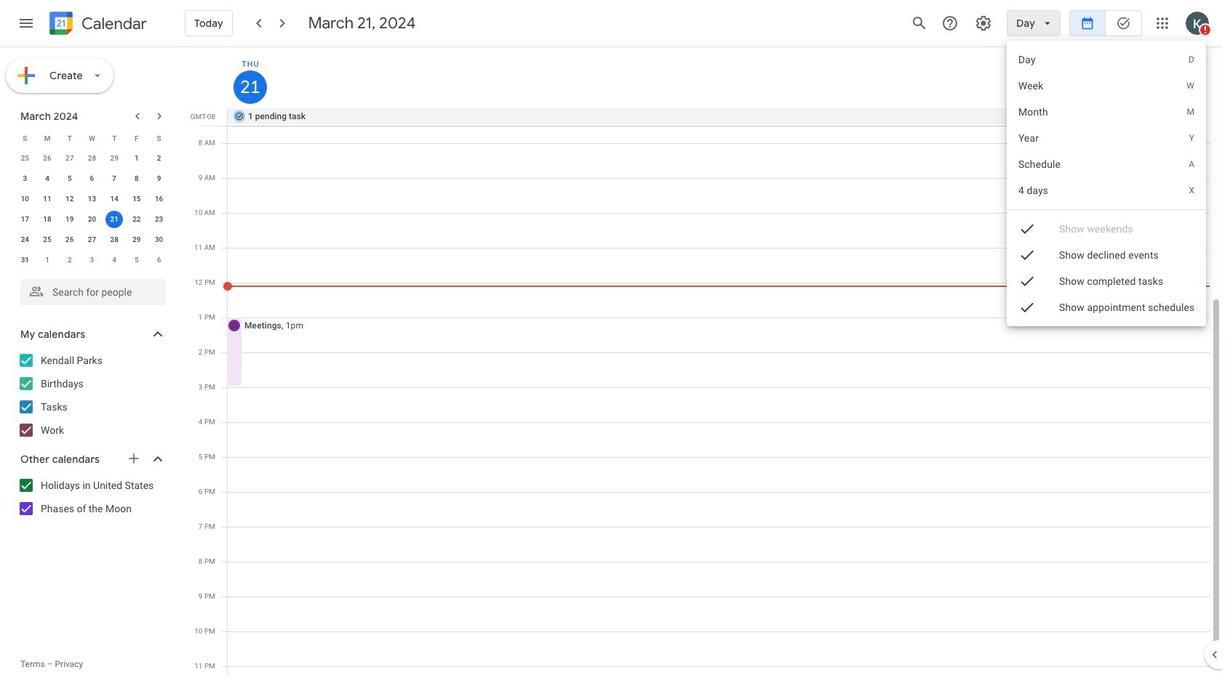 Task type: describe. For each thing, give the bounding box(es) containing it.
other calendars list
[[3, 474, 180, 521]]

february 29 element
[[106, 150, 123, 167]]

9 element
[[150, 170, 168, 188]]

17 element
[[16, 211, 34, 228]]

main drawer image
[[17, 15, 35, 32]]

april 1 element
[[39, 252, 56, 269]]

april 6 element
[[150, 252, 168, 269]]

13 element
[[83, 191, 101, 208]]

12 element
[[61, 191, 78, 208]]

4 element
[[39, 170, 56, 188]]

heading inside calendar element
[[79, 15, 147, 32]]

6 menu item from the top
[[1007, 177, 1207, 204]]

february 26 element
[[39, 150, 56, 167]]

4 menu item from the top
[[1007, 125, 1207, 151]]

february 25 element
[[16, 150, 34, 167]]

february 27 element
[[61, 150, 78, 167]]

cell inside march 2024 grid
[[103, 209, 125, 230]]

24 element
[[16, 231, 34, 249]]

16 element
[[150, 191, 168, 208]]

april 3 element
[[83, 252, 101, 269]]

8 element
[[128, 170, 145, 188]]

Search for people text field
[[29, 279, 157, 306]]

7 element
[[106, 170, 123, 188]]

26 element
[[61, 231, 78, 249]]

april 5 element
[[128, 252, 145, 269]]



Task type: locate. For each thing, give the bounding box(es) containing it.
my calendars list
[[3, 349, 180, 442]]

18 element
[[39, 211, 56, 228]]

1 element
[[128, 150, 145, 167]]

15 element
[[128, 191, 145, 208]]

menu item
[[1007, 47, 1207, 73], [1007, 73, 1207, 99], [1007, 99, 1207, 125], [1007, 125, 1207, 151], [1007, 151, 1207, 177], [1007, 177, 1207, 204]]

row group
[[14, 148, 170, 271]]

5 element
[[61, 170, 78, 188]]

10 element
[[16, 191, 34, 208]]

29 element
[[128, 231, 145, 249]]

1 menu item from the top
[[1007, 47, 1207, 73]]

checkbox item
[[1019, 220, 1133, 238], [1007, 242, 1207, 268], [1007, 268, 1207, 295], [1007, 295, 1207, 321]]

april 4 element
[[106, 252, 123, 269]]

14 element
[[106, 191, 123, 208]]

31 element
[[16, 252, 34, 269]]

settings menu image
[[975, 15, 992, 32]]

heading
[[79, 15, 147, 32]]

add other calendars image
[[127, 452, 141, 466]]

grid
[[186, 47, 1222, 676]]

3 menu item from the top
[[1007, 99, 1207, 125]]

28 element
[[106, 231, 123, 249]]

23 element
[[150, 211, 168, 228]]

30 element
[[150, 231, 168, 249]]

cell
[[103, 209, 125, 230]]

27 element
[[83, 231, 101, 249]]

row
[[221, 108, 1222, 126], [14, 128, 170, 148], [14, 148, 170, 169], [14, 169, 170, 189], [14, 189, 170, 209], [14, 209, 170, 230], [14, 230, 170, 250], [14, 250, 170, 271]]

3 element
[[16, 170, 34, 188]]

thursday, march 21, today element
[[234, 71, 267, 104]]

25 element
[[39, 231, 56, 249]]

2 element
[[150, 150, 168, 167]]

5 menu item from the top
[[1007, 151, 1207, 177]]

calendar element
[[47, 9, 147, 41]]

19 element
[[61, 211, 78, 228]]

menu
[[1007, 41, 1207, 327]]

february 28 element
[[83, 150, 101, 167]]

2 menu item from the top
[[1007, 73, 1207, 99]]

None search field
[[0, 274, 180, 306]]

march 2024 grid
[[14, 128, 170, 271]]

april 2 element
[[61, 252, 78, 269]]

21, today element
[[106, 211, 123, 228]]

11 element
[[39, 191, 56, 208]]

20 element
[[83, 211, 101, 228]]

22 element
[[128, 211, 145, 228]]

6 element
[[83, 170, 101, 188]]



Task type: vqa. For each thing, say whether or not it's contained in the screenshot.
right 8
no



